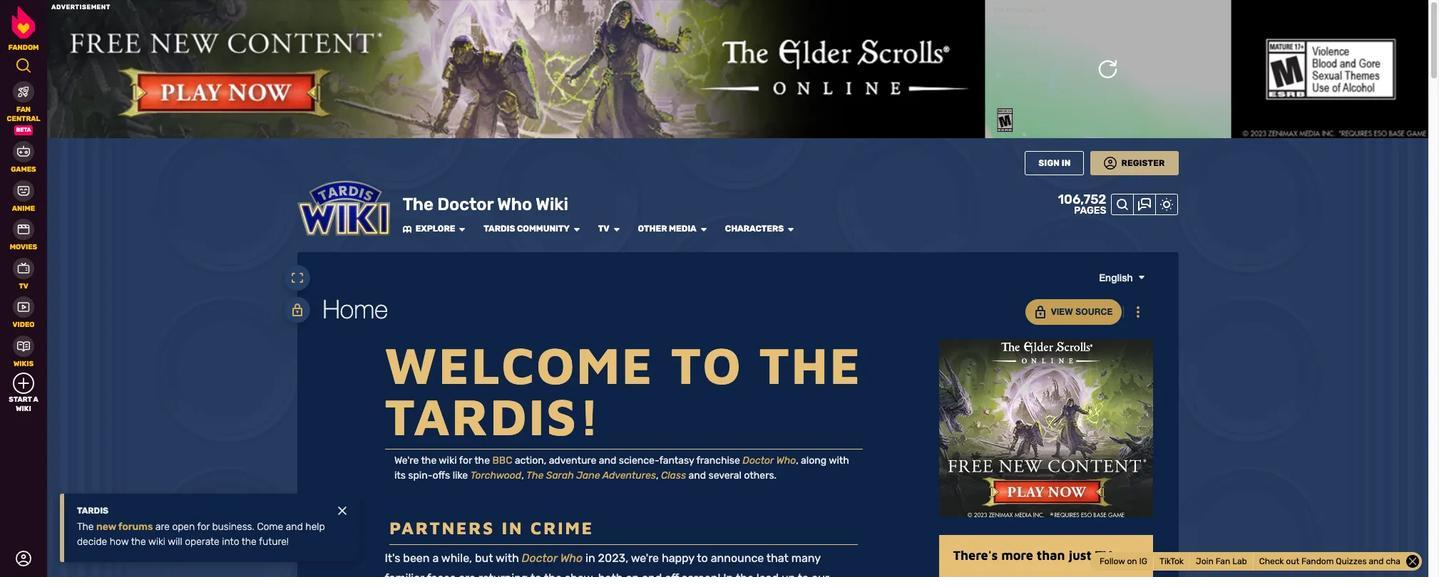 Task type: locate. For each thing, give the bounding box(es) containing it.
fan inside fan central beta
[[16, 106, 31, 114]]

0 vertical spatial a
[[33, 396, 38, 404]]

1 horizontal spatial a
[[432, 552, 439, 566]]

0 horizontal spatial doctor
[[437, 194, 494, 214]]

1 horizontal spatial tv
[[598, 224, 609, 234]]

tiny image
[[403, 225, 411, 234], [612, 225, 621, 234], [787, 225, 795, 234], [338, 507, 347, 516]]

1 vertical spatial the
[[526, 470, 544, 482]]

sign in
[[1039, 158, 1071, 168]]

how
[[110, 536, 129, 548]]

1 vertical spatial doctor
[[743, 455, 774, 467]]

1 vertical spatial doctor who link
[[522, 552, 583, 566]]

who up tardis community
[[497, 194, 532, 214]]

1 horizontal spatial for
[[459, 455, 472, 467]]

the
[[403, 194, 433, 214], [526, 470, 544, 482], [77, 521, 94, 533]]

wiki down start
[[16, 405, 31, 413]]

quizzes
[[1336, 557, 1367, 567]]

central
[[7, 114, 40, 123]]

, along with its spin-offs like
[[394, 455, 849, 482]]

2 vertical spatial doctor
[[522, 552, 557, 566]]

2 horizontal spatial the
[[526, 470, 544, 482]]

doctor who link up others.
[[743, 455, 796, 467]]

check out fandom quizzes and cha link
[[1259, 557, 1401, 567]]

tardis community link
[[484, 224, 570, 235]]

tv up video 'link'
[[19, 282, 28, 291]]

doctor up explore
[[437, 194, 494, 214]]

0 horizontal spatial the
[[77, 521, 94, 533]]

0 horizontal spatial a
[[33, 396, 38, 404]]

and inside are open for business. come and help decide how the wiki will operate into the future!
[[286, 521, 303, 533]]

media
[[669, 224, 697, 234]]

1 horizontal spatial tv link
[[598, 224, 609, 235]]

english
[[1099, 272, 1133, 284]]

tardis up the new
[[77, 506, 108, 516]]

join
[[1196, 557, 1214, 567]]

2 vertical spatial tv
[[1095, 548, 1112, 563]]

join fan lab
[[1196, 557, 1247, 567]]

1 horizontal spatial the
[[403, 194, 433, 214]]

are inside 'in 2023, we're happy to announce that many familiar faces are returning to the show, both on and off screen! in the lead up to our'
[[459, 572, 476, 578]]

tv link down movies
[[0, 256, 47, 291]]

1 vertical spatial are
[[459, 572, 476, 578]]

adventure
[[549, 455, 596, 467]]

0 vertical spatial advertisement region
[[47, 0, 1429, 138]]

1 horizontal spatial wiki
[[536, 194, 568, 214]]

action,
[[515, 455, 546, 467]]

,
[[796, 455, 799, 467], [521, 470, 524, 482], [656, 470, 659, 482]]

fandom navigation element
[[0, 6, 47, 414]]

2023,
[[598, 552, 628, 566]]

on left ig
[[1127, 557, 1137, 567]]

the doctor who wiki
[[403, 194, 568, 214]]

0 vertical spatial are
[[155, 521, 170, 533]]

are open for business. come and help decide how the wiki will operate into the future!
[[77, 521, 325, 548]]

for up like
[[459, 455, 472, 467]]

games link
[[0, 140, 47, 174]]

who up show,
[[560, 552, 583, 566]]

for inside are open for business. come and help decide how the wiki will operate into the future!
[[197, 521, 210, 533]]

1 vertical spatial tv
[[19, 282, 28, 291]]

1 horizontal spatial wiki
[[439, 455, 457, 467]]

on down we're
[[626, 572, 639, 578]]

movies
[[10, 243, 37, 252]]

tiny image right english
[[1137, 273, 1146, 281]]

check
[[1259, 557, 1284, 567]]

0 horizontal spatial who
[[497, 194, 532, 214]]

a inside start a wiki
[[33, 396, 38, 404]]

fan left lab
[[1216, 557, 1230, 567]]

torchwood
[[470, 470, 521, 482]]

tiny image right media
[[699, 225, 708, 234]]

1 vertical spatial wiki
[[16, 405, 31, 413]]

who left along
[[776, 455, 796, 467]]

0 horizontal spatial tv
[[19, 282, 28, 291]]

with
[[829, 455, 849, 467], [496, 552, 519, 566]]

doctor down crime
[[522, 552, 557, 566]]

1 vertical spatial in
[[723, 572, 733, 578]]

1 horizontal spatial on
[[1127, 557, 1137, 567]]

2 vertical spatial the
[[77, 521, 94, 533]]

in right sign
[[1062, 158, 1071, 168]]

0 horizontal spatial on
[[626, 572, 639, 578]]

tv link
[[598, 224, 609, 235], [0, 256, 47, 291]]

register
[[1121, 158, 1165, 168]]

1 vertical spatial a
[[432, 552, 439, 566]]

0 vertical spatial fan
[[16, 106, 31, 114]]

tv link left other
[[598, 224, 609, 235]]

tv right just
[[1095, 548, 1112, 563]]

in
[[1062, 158, 1071, 168], [723, 572, 733, 578]]

other media
[[638, 224, 697, 234]]

are up will
[[155, 521, 170, 533]]

sarah
[[546, 470, 574, 482]]

0 vertical spatial wiki
[[439, 455, 457, 467]]

tiny image right explore
[[458, 225, 467, 234]]

the up decide
[[77, 521, 94, 533]]

1 vertical spatial tardis
[[77, 506, 108, 516]]

in up it's been a while, but with doctor who
[[502, 518, 524, 538]]

help
[[306, 521, 325, 533]]

0 vertical spatial doctor
[[437, 194, 494, 214]]

1 horizontal spatial who
[[560, 552, 583, 566]]

, left along
[[796, 455, 799, 467]]

tiny image
[[458, 225, 467, 234], [572, 225, 581, 234], [699, 225, 708, 234], [1137, 273, 1146, 281]]

announce
[[711, 552, 764, 566]]

other
[[638, 224, 667, 234]]

1 vertical spatial on
[[626, 572, 639, 578]]

0 vertical spatial in
[[1062, 158, 1071, 168]]

1 horizontal spatial in
[[586, 552, 595, 566]]

, down action,
[[521, 470, 524, 482]]

offs
[[433, 470, 450, 482]]

new forums link
[[96, 521, 153, 533]]

familiar
[[385, 572, 424, 578]]

new
[[96, 521, 116, 533]]

in up show,
[[586, 552, 595, 566]]

0 horizontal spatial ,
[[521, 470, 524, 482]]

tardis down the doctor who wiki
[[484, 224, 515, 234]]

view source link
[[1026, 299, 1121, 325]]

0 horizontal spatial in
[[723, 572, 733, 578]]

tiny image for explore link on the left
[[458, 225, 467, 234]]

1 vertical spatial who
[[776, 455, 796, 467]]

1 horizontal spatial doctor who link
[[743, 455, 796, 467]]

class link
[[661, 470, 686, 482]]

along
[[801, 455, 827, 467]]

0 horizontal spatial with
[[496, 552, 519, 566]]

the up explore link on the left
[[403, 194, 433, 214]]

that
[[767, 552, 789, 566]]

wiki up offs
[[439, 455, 457, 467]]

future!
[[259, 536, 289, 548]]

a up "faces"
[[432, 552, 439, 566]]

doctor who link up show,
[[522, 552, 583, 566]]

advertisement region
[[47, 0, 1429, 138], [939, 339, 1153, 518]]

follow on ig
[[1100, 557, 1148, 567]]

and right "class" link
[[689, 470, 706, 482]]

many
[[791, 552, 821, 566]]

0 horizontal spatial wiki
[[148, 536, 165, 548]]

there's more than just tv
[[953, 548, 1112, 563]]

ig
[[1139, 557, 1148, 567]]

0 vertical spatial tardis
[[484, 224, 515, 234]]

with up returning
[[496, 552, 519, 566]]

tv left other
[[598, 224, 609, 234]]

1 vertical spatial in
[[586, 552, 595, 566]]

will
[[168, 536, 182, 548]]

1 horizontal spatial fan
[[1216, 557, 1230, 567]]

1 vertical spatial with
[[496, 552, 519, 566]]

with right along
[[829, 455, 849, 467]]

0 horizontal spatial for
[[197, 521, 210, 533]]

fantasy
[[659, 455, 694, 467]]

2 horizontal spatial ,
[[796, 455, 799, 467]]

the doctor who wiki link
[[403, 194, 568, 215]]

expand image
[[291, 272, 303, 284]]

0 vertical spatial in
[[502, 518, 524, 538]]

0 horizontal spatial are
[[155, 521, 170, 533]]

a right start
[[33, 396, 38, 404]]

tiktok link
[[1154, 554, 1190, 570]]

anime link
[[0, 179, 47, 213]]

for up operate
[[197, 521, 210, 533]]

1 horizontal spatial with
[[829, 455, 849, 467]]

tardis
[[484, 224, 515, 234], [77, 506, 108, 516]]

operate
[[185, 536, 219, 548]]

0 vertical spatial the
[[403, 194, 433, 214]]

up
[[782, 572, 795, 578]]

1 vertical spatial for
[[197, 521, 210, 533]]

in down announce
[[723, 572, 733, 578]]

characters
[[725, 224, 784, 234]]

and left help
[[286, 521, 303, 533]]

1 vertical spatial tv link
[[0, 256, 47, 291]]

are
[[155, 521, 170, 533], [459, 572, 476, 578]]

0 horizontal spatial tardis
[[77, 506, 108, 516]]

the new forums
[[77, 521, 153, 533]]

1 horizontal spatial doctor
[[522, 552, 557, 566]]

wiki left will
[[148, 536, 165, 548]]

there's
[[953, 548, 998, 563]]

tiny image right the community
[[572, 225, 581, 234]]

start a wiki
[[9, 396, 38, 413]]

fandom
[[1302, 557, 1334, 567]]

0 vertical spatial doctor who link
[[743, 455, 796, 467]]

beta
[[16, 127, 31, 133]]

our
[[812, 572, 829, 578]]

to
[[671, 335, 743, 395], [697, 552, 708, 566], [531, 572, 542, 578], [798, 572, 809, 578]]

more
[[1001, 548, 1033, 563]]

0 vertical spatial tv
[[598, 224, 609, 234]]

movies link
[[0, 218, 47, 252]]

the inside welcome to the tardis!
[[759, 335, 863, 395]]

0 horizontal spatial fan
[[16, 106, 31, 114]]

welcome
[[385, 335, 655, 395]]

1 horizontal spatial tardis
[[484, 224, 515, 234]]

1 vertical spatial fan
[[1216, 557, 1230, 567]]

wiki up the community
[[536, 194, 568, 214]]

we're the wiki for the bbc action, adventure and science-fantasy franchise doctor who
[[394, 455, 796, 467]]

2 horizontal spatial tv
[[1095, 548, 1112, 563]]

tiny image for other media "link"
[[699, 225, 708, 234]]

0 horizontal spatial tv link
[[0, 256, 47, 291]]

0 vertical spatial with
[[829, 455, 849, 467]]

come
[[257, 521, 283, 533]]

the down action,
[[526, 470, 544, 482]]

are down while,
[[459, 572, 476, 578]]

out
[[1286, 557, 1300, 567]]

characters link
[[725, 224, 784, 235]]

1 vertical spatial wiki
[[148, 536, 165, 548]]

and down we're
[[642, 572, 662, 578]]

tardis image
[[297, 172, 390, 244]]

tiny image for the tardis community link
[[572, 225, 581, 234]]

1 horizontal spatial are
[[459, 572, 476, 578]]

doctor up others.
[[743, 455, 774, 467]]

fan central beta
[[7, 106, 40, 133]]

adventures
[[602, 470, 656, 482]]

0 horizontal spatial wiki
[[16, 405, 31, 413]]

, left "class" link
[[656, 470, 659, 482]]

for
[[459, 455, 472, 467], [197, 521, 210, 533]]

fan up central
[[16, 106, 31, 114]]



Task type: describe. For each thing, give the bounding box(es) containing it.
fandom link
[[0, 6, 47, 52]]

fandom
[[8, 44, 39, 52]]

community
[[517, 224, 570, 234]]

on inside 'in 2023, we're happy to announce that many familiar faces are returning to the show, both on and off screen! in the lead up to our'
[[626, 572, 639, 578]]

0 vertical spatial for
[[459, 455, 472, 467]]

small image
[[17, 377, 30, 390]]

wiki inside are open for business. come and help decide how the wiki will operate into the future!
[[148, 536, 165, 548]]

tv inside fandom navigation element
[[19, 282, 28, 291]]

tiny image inside explore link
[[403, 225, 411, 234]]

science-
[[619, 455, 659, 467]]

, inside , along with its spin-offs like
[[796, 455, 799, 467]]

106,752
[[1058, 192, 1107, 207]]

torchwood , the sarah jane adventures , class and several others.
[[470, 470, 777, 482]]

0 horizontal spatial doctor who link
[[522, 552, 583, 566]]

and left cha
[[1369, 557, 1384, 567]]

0 vertical spatial tv link
[[598, 224, 609, 235]]

2 horizontal spatial doctor
[[743, 455, 774, 467]]

source
[[1076, 306, 1113, 317]]

0 horizontal spatial in
[[502, 518, 524, 538]]

others.
[[744, 470, 777, 482]]

welcome to the tardis!
[[385, 335, 863, 446]]

forums
[[118, 521, 153, 533]]

tardis!
[[385, 386, 602, 446]]

the for the doctor who wiki
[[403, 194, 433, 214]]

tardis for tardis community
[[484, 224, 515, 234]]

cha
[[1386, 557, 1401, 567]]

several
[[709, 470, 742, 482]]

search [ctrl-option-f] image
[[16, 58, 31, 73]]

follow on ig link
[[1094, 554, 1154, 570]]

view source
[[1051, 306, 1113, 317]]

decide
[[77, 536, 107, 548]]

its
[[394, 470, 406, 482]]

in inside 'in 2023, we're happy to announce that many familiar faces are returning to the show, both on and off screen! in the lead up to our'
[[723, 572, 733, 578]]

2 horizontal spatial who
[[776, 455, 796, 467]]

and inside 'in 2023, we're happy to announce that many familiar faces are returning to the show, both on and off screen! in the lead up to our'
[[642, 572, 662, 578]]

tardis for tardis
[[77, 506, 108, 516]]

0 vertical spatial on
[[1127, 557, 1137, 567]]

both
[[598, 572, 623, 578]]

1 horizontal spatial ,
[[656, 470, 659, 482]]

collapse image
[[1406, 556, 1419, 568]]

fan inside 'link'
[[1216, 557, 1230, 567]]

explore
[[416, 224, 455, 234]]

anime
[[12, 204, 35, 213]]

join fan lab link
[[1190, 554, 1254, 570]]

view
[[1051, 306, 1073, 317]]

video link
[[0, 295, 47, 330]]

start
[[9, 396, 32, 404]]

and up torchwood , the sarah jane adventures , class and several others.
[[599, 455, 616, 467]]

1 vertical spatial advertisement region
[[939, 339, 1153, 518]]

0 vertical spatial who
[[497, 194, 532, 214]]

games
[[11, 165, 36, 174]]

other media link
[[638, 224, 697, 235]]

crime
[[531, 518, 594, 538]]

tiktok
[[1160, 557, 1184, 567]]

to inside welcome to the tardis!
[[671, 335, 743, 395]]

the for the new forums
[[77, 521, 94, 533]]

show,
[[565, 572, 595, 578]]

bbc
[[492, 455, 512, 467]]

sign in link
[[1025, 151, 1084, 175]]

view source image
[[291, 304, 303, 316]]

0 vertical spatial wiki
[[536, 194, 568, 214]]

106,752 pages
[[1058, 192, 1107, 217]]

video
[[13, 321, 35, 329]]

it's
[[385, 552, 400, 566]]

with inside , along with its spin-offs like
[[829, 455, 849, 467]]

we're
[[394, 455, 419, 467]]

wiki inside start a wiki
[[16, 405, 31, 413]]

faces
[[427, 572, 456, 578]]

are inside are open for business. come and help decide how the wiki will operate into the future!
[[155, 521, 170, 533]]

1 horizontal spatial in
[[1062, 158, 1071, 168]]

register link
[[1091, 151, 1179, 175]]

pages
[[1074, 204, 1107, 217]]

sign
[[1039, 158, 1060, 168]]

franchise
[[696, 455, 740, 467]]

than
[[1037, 548, 1065, 563]]

happy
[[662, 552, 694, 566]]

lab
[[1232, 557, 1247, 567]]

tardis community
[[484, 224, 570, 234]]

lead
[[757, 572, 779, 578]]

in 2023, we're happy to announce that many familiar faces are returning to the show, both on and off screen! in the lead up to our
[[385, 552, 829, 578]]

2 vertical spatial who
[[560, 552, 583, 566]]

while,
[[441, 552, 472, 566]]

partners
[[390, 518, 495, 538]]

explore link
[[403, 224, 455, 235]]

advertisement
[[51, 4, 111, 11]]

spin-
[[408, 470, 433, 482]]

home
[[323, 294, 388, 324]]

returning
[[478, 572, 528, 578]]

off
[[665, 572, 679, 578]]

into
[[222, 536, 239, 548]]

check out fandom quizzes and cha
[[1259, 557, 1401, 567]]

like
[[453, 470, 468, 482]]

the sarah jane adventures link
[[526, 470, 656, 482]]

follow
[[1100, 557, 1125, 567]]

in inside 'in 2023, we're happy to announce that many familiar faces are returning to the show, both on and off screen! in the lead up to our'
[[586, 552, 595, 566]]

it's been a while, but with doctor who
[[385, 552, 583, 566]]

jane
[[576, 470, 600, 482]]

bbc link
[[492, 455, 512, 467]]



Task type: vqa. For each thing, say whether or not it's contained in the screenshot.
'MAPS'
no



